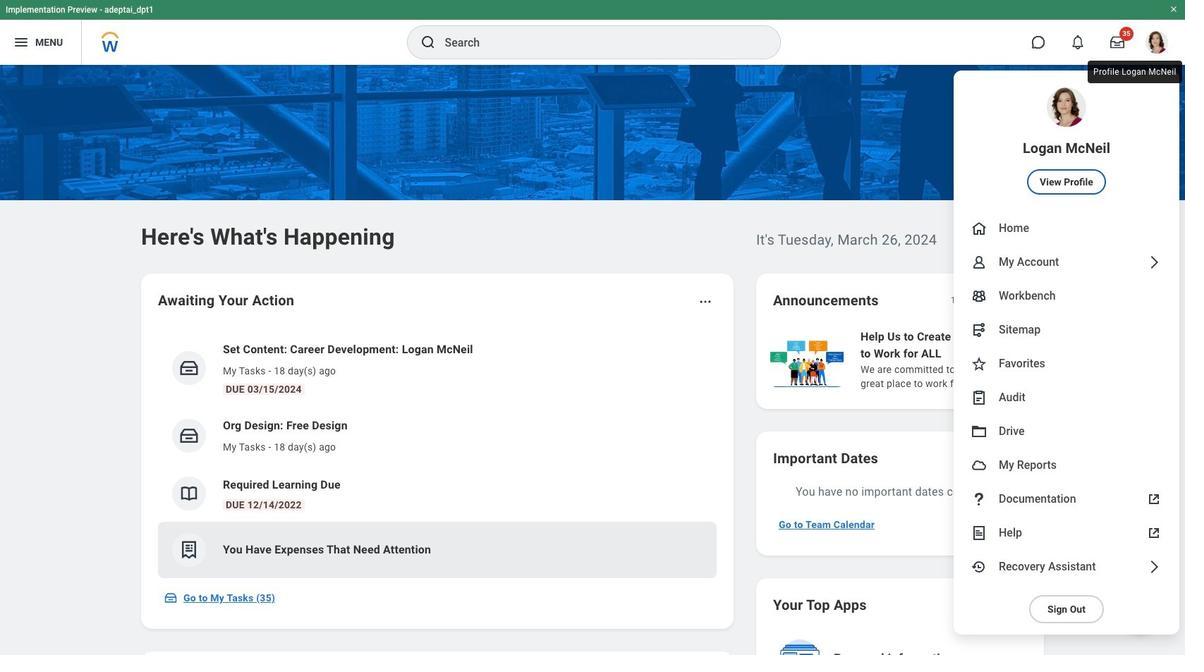 Task type: vqa. For each thing, say whether or not it's contained in the screenshot.
paste Image
yes



Task type: describe. For each thing, give the bounding box(es) containing it.
dashboard expenses image
[[179, 540, 200, 561]]

ext link image for second menu item from the bottom
[[1146, 525, 1163, 542]]

chevron left small image
[[984, 294, 998, 308]]

5 menu item from the top
[[954, 313, 1180, 347]]

search image
[[419, 34, 436, 51]]

12 menu item from the top
[[954, 550, 1180, 584]]

notifications large image
[[1071, 35, 1085, 49]]

user image
[[971, 254, 988, 271]]

inbox image
[[179, 358, 200, 379]]

justify image
[[13, 34, 30, 51]]

2 menu item from the top
[[954, 212, 1180, 246]]

0 horizontal spatial list
[[158, 330, 717, 579]]

11 menu item from the top
[[954, 516, 1180, 550]]

Search Workday  search field
[[445, 27, 751, 58]]

star image
[[971, 356, 988, 373]]

avatar image
[[971, 457, 988, 474]]

4 menu item from the top
[[954, 279, 1180, 313]]

home image
[[971, 220, 988, 237]]

close environment banner image
[[1170, 5, 1178, 13]]

10 menu item from the top
[[954, 483, 1180, 516]]

6 menu item from the top
[[954, 347, 1180, 381]]

endpoints image
[[971, 322, 988, 339]]

ext link image for third menu item from the bottom
[[1146, 491, 1163, 508]]

7 menu item from the top
[[954, 381, 1180, 415]]



Task type: locate. For each thing, give the bounding box(es) containing it.
chevron right image for user image on the right of the page
[[1146, 254, 1163, 271]]

3 menu item from the top
[[954, 246, 1180, 279]]

menu item
[[954, 71, 1180, 212], [954, 212, 1180, 246], [954, 246, 1180, 279], [954, 279, 1180, 313], [954, 313, 1180, 347], [954, 347, 1180, 381], [954, 381, 1180, 415], [954, 415, 1180, 449], [954, 449, 1180, 483], [954, 483, 1180, 516], [954, 516, 1180, 550], [954, 550, 1180, 584]]

banner
[[0, 0, 1185, 635]]

main content
[[0, 65, 1185, 655]]

1 vertical spatial inbox image
[[164, 591, 178, 605]]

1 horizontal spatial list
[[768, 327, 1185, 392]]

contact card matrix manager image
[[971, 288, 988, 305]]

2 ext link image from the top
[[1146, 525, 1163, 542]]

paste image
[[971, 389, 988, 406]]

tooltip
[[1085, 58, 1185, 86]]

1 vertical spatial ext link image
[[1146, 525, 1163, 542]]

1 horizontal spatial inbox image
[[179, 425, 200, 447]]

0 vertical spatial chevron right image
[[1146, 254, 1163, 271]]

time image
[[971, 559, 988, 576]]

2 chevron right image from the top
[[1146, 559, 1163, 576]]

1 menu item from the top
[[954, 71, 1180, 212]]

chevron right image
[[1146, 254, 1163, 271], [1146, 559, 1163, 576]]

status
[[951, 295, 974, 306]]

0 vertical spatial ext link image
[[1146, 491, 1163, 508]]

0 vertical spatial inbox image
[[179, 425, 200, 447]]

9 menu item from the top
[[954, 449, 1180, 483]]

0 horizontal spatial inbox image
[[164, 591, 178, 605]]

1 vertical spatial chevron right image
[[1146, 559, 1163, 576]]

logan mcneil image
[[1146, 31, 1168, 54]]

chevron right small image
[[1009, 294, 1023, 308]]

related actions image
[[699, 295, 713, 309]]

menu
[[954, 71, 1180, 635]]

list item
[[158, 522, 717, 579]]

folder open image
[[971, 423, 988, 440]]

chevron right image for time icon
[[1146, 559, 1163, 576]]

ext link image
[[1146, 491, 1163, 508], [1146, 525, 1163, 542]]

inbox image
[[179, 425, 200, 447], [164, 591, 178, 605]]

1 ext link image from the top
[[1146, 491, 1163, 508]]

question image
[[971, 491, 988, 508]]

inbox large image
[[1111, 35, 1125, 49]]

8 menu item from the top
[[954, 415, 1180, 449]]

document image
[[971, 525, 988, 542]]

1 chevron right image from the top
[[1146, 254, 1163, 271]]

list
[[768, 327, 1185, 392], [158, 330, 717, 579]]

book open image
[[179, 483, 200, 504]]



